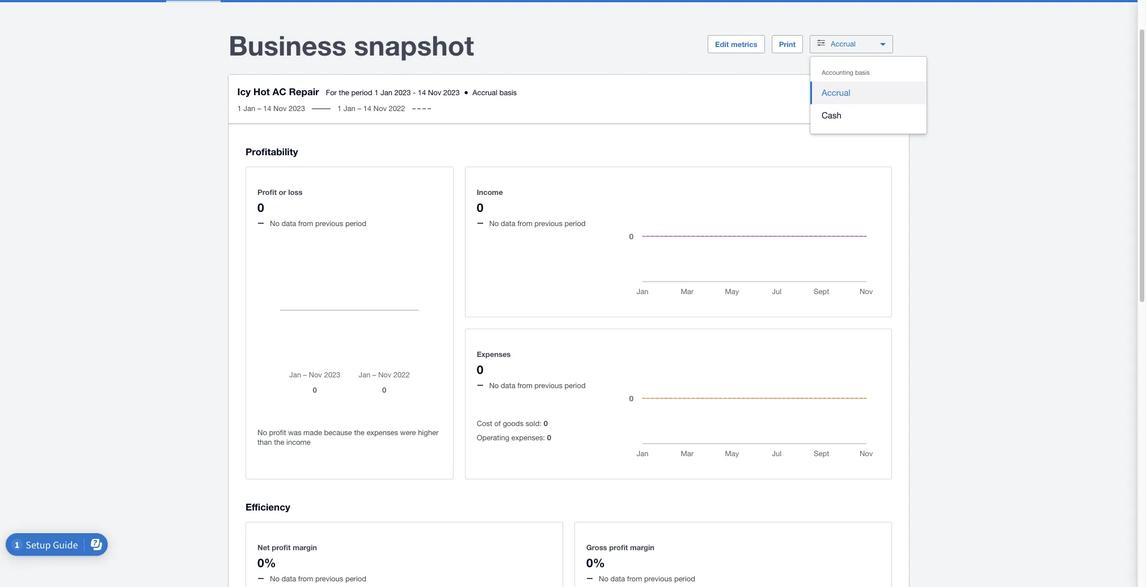 Task type: locate. For each thing, give the bounding box(es) containing it.
–
[[258, 104, 262, 113], [358, 104, 362, 113]]

data for gross profit margin 0%
[[611, 575, 626, 584]]

from
[[298, 219, 313, 228], [518, 219, 533, 228], [518, 382, 533, 390], [298, 575, 313, 584], [628, 575, 643, 584]]

1 0% from the left
[[258, 556, 276, 571]]

0 vertical spatial basis
[[856, 69, 870, 76]]

0% inside the net profit margin 0%
[[258, 556, 276, 571]]

no data from previous period
[[270, 219, 367, 228], [490, 219, 586, 228], [490, 382, 586, 390], [270, 575, 367, 584], [599, 575, 696, 584]]

profit right net
[[272, 543, 291, 552]]

margin inside the net profit margin 0%
[[293, 543, 317, 552]]

the right the 'because'
[[354, 429, 365, 438]]

was
[[288, 429, 302, 438]]

snapshot
[[354, 29, 474, 61]]

no data from previous period for income 0
[[490, 219, 586, 228]]

2023 right -
[[444, 89, 460, 97]]

no
[[270, 219, 280, 228], [490, 219, 499, 228], [490, 382, 499, 390], [258, 429, 267, 438], [270, 575, 280, 584], [599, 575, 609, 584]]

nov down ac
[[274, 104, 287, 113]]

1 horizontal spatial 14
[[364, 104, 372, 113]]

0 horizontal spatial margin
[[293, 543, 317, 552]]

2 horizontal spatial jan
[[381, 89, 393, 97]]

1 horizontal spatial margin
[[631, 543, 655, 552]]

period for income 0
[[565, 219, 586, 228]]

no for income 0
[[490, 219, 499, 228]]

1
[[375, 89, 379, 97], [238, 104, 242, 113], [338, 104, 342, 113]]

group
[[811, 57, 927, 134]]

because
[[324, 429, 352, 438]]

year to date
[[843, 92, 883, 100]]

previous
[[315, 219, 344, 228], [535, 219, 563, 228], [535, 382, 563, 390], [315, 575, 344, 584], [645, 575, 673, 584]]

group inside field
[[811, 57, 927, 134]]

no profit was made because the expenses were higher than the income
[[258, 429, 439, 447]]

jan for 1 jan – 14 nov 2022
[[344, 104, 356, 113]]

1 horizontal spatial –
[[358, 104, 362, 113]]

0 horizontal spatial jan
[[244, 104, 256, 113]]

income
[[287, 439, 311, 447]]

0 horizontal spatial –
[[258, 104, 262, 113]]

profit inside the net profit margin 0%
[[272, 543, 291, 552]]

previous for expenses 0
[[535, 382, 563, 390]]

period for gross profit margin 0%
[[675, 575, 696, 584]]

no down gross profit margin 0%
[[599, 575, 609, 584]]

0 down income
[[477, 201, 484, 215]]

1 jan – 14 nov 2022
[[338, 104, 406, 113]]

data down income 0
[[501, 219, 516, 228]]

1 horizontal spatial 1
[[338, 104, 342, 113]]

jan left '2022'
[[344, 104, 356, 113]]

14 right -
[[418, 89, 427, 97]]

14
[[418, 89, 427, 97], [264, 104, 272, 113], [364, 104, 372, 113]]

from for net profit margin 0%
[[298, 575, 313, 584]]

1 horizontal spatial nov
[[374, 104, 387, 113]]

jan
[[381, 89, 393, 97], [244, 104, 256, 113], [344, 104, 356, 113]]

cost
[[477, 420, 493, 429]]

no data from previous period down "loss"
[[270, 219, 367, 228]]

0 horizontal spatial 2023
[[289, 104, 306, 113]]

jan for 1 jan – 14 nov 2023
[[244, 104, 256, 113]]

1 horizontal spatial jan
[[344, 104, 356, 113]]

14 down hot
[[264, 104, 272, 113]]

margin
[[293, 543, 317, 552], [631, 543, 655, 552]]

1 vertical spatial the
[[354, 429, 365, 438]]

1 vertical spatial basis
[[500, 89, 517, 97]]

gross
[[587, 543, 608, 552]]

0% inside gross profit margin 0%
[[587, 556, 605, 571]]

margin right net
[[293, 543, 317, 552]]

icy hot ac repair
[[238, 86, 320, 98]]

14 left '2022'
[[364, 104, 372, 113]]

from for expenses 0
[[518, 382, 533, 390]]

0%
[[258, 556, 276, 571], [587, 556, 605, 571]]

2023 left -
[[395, 89, 411, 97]]

profitability
[[246, 146, 298, 158]]

2023
[[395, 89, 411, 97], [444, 89, 460, 97], [289, 104, 306, 113]]

no for expenses 0
[[490, 382, 499, 390]]

profit for gross profit margin 0%
[[610, 543, 628, 552]]

no down the profit or loss 0 at the top left of page
[[270, 219, 280, 228]]

jan down icy
[[244, 104, 256, 113]]

– down hot
[[258, 104, 262, 113]]

none field containing accrual
[[810, 56, 928, 134]]

from for profit or loss 0
[[298, 219, 313, 228]]

0% down gross
[[587, 556, 605, 571]]

2023 for nov
[[289, 104, 306, 113]]

profit inside no profit was made because the expenses were higher than the income
[[269, 429, 286, 438]]

data down expenses 0
[[501, 382, 516, 390]]

profit up than
[[269, 429, 286, 438]]

accrual for accrual popup button
[[831, 40, 856, 48]]

no for gross profit margin 0%
[[599, 575, 609, 584]]

1 margin from the left
[[293, 543, 317, 552]]

icy
[[238, 86, 251, 98]]

no data from previous period down gross profit margin 0%
[[599, 575, 696, 584]]

2 margin from the left
[[631, 543, 655, 552]]

data for expenses 0
[[501, 382, 516, 390]]

data
[[282, 219, 296, 228], [501, 219, 516, 228], [501, 382, 516, 390], [282, 575, 296, 584], [611, 575, 626, 584]]

the right than
[[274, 439, 285, 447]]

2 – from the left
[[358, 104, 362, 113]]

expenses
[[367, 429, 398, 438]]

nov for 1 jan – 14 nov 2022
[[374, 104, 387, 113]]

no data from previous period up sold:
[[490, 382, 586, 390]]

profit right gross
[[610, 543, 628, 552]]

– for 14 nov 2023
[[258, 104, 262, 113]]

business snapshot
[[229, 29, 474, 61]]

edit metrics
[[716, 40, 758, 49]]

to
[[860, 92, 866, 100]]

cash button
[[811, 104, 927, 127]]

basis
[[856, 69, 870, 76], [500, 89, 517, 97]]

no up than
[[258, 429, 267, 438]]

nov
[[429, 89, 442, 97], [274, 104, 287, 113], [374, 104, 387, 113]]

0% down net
[[258, 556, 276, 571]]

no down expenses 0
[[490, 382, 499, 390]]

0 down the profit at the left
[[258, 201, 264, 215]]

date
[[868, 92, 883, 100]]

accrual inside accrual button
[[822, 88, 851, 98]]

data down gross profit margin 0%
[[611, 575, 626, 584]]

nov left '2022'
[[374, 104, 387, 113]]

1 horizontal spatial basis
[[856, 69, 870, 76]]

no data from previous period for net profit margin 0%
[[270, 575, 367, 584]]

0 horizontal spatial nov
[[274, 104, 287, 113]]

the
[[339, 89, 350, 97], [354, 429, 365, 438], [274, 439, 285, 447]]

None field
[[810, 56, 928, 134]]

loss
[[288, 188, 303, 197]]

– for 14 nov 2022
[[358, 104, 362, 113]]

period for net profit margin 0%
[[346, 575, 367, 584]]

group containing accrual
[[811, 57, 927, 134]]

no data from previous period for profit or loss 0
[[270, 219, 367, 228]]

nov right -
[[429, 89, 442, 97]]

14 for 1 jan – 14 nov 2022
[[364, 104, 372, 113]]

0 right the expenses:
[[547, 434, 552, 443]]

print
[[780, 40, 796, 49]]

income
[[477, 188, 503, 197]]

no data from previous period down income 0
[[490, 219, 586, 228]]

profit for no profit was made because the expenses were higher than the income
[[269, 429, 286, 438]]

margin right gross
[[631, 543, 655, 552]]

profit inside gross profit margin 0%
[[610, 543, 628, 552]]

2023 down repair
[[289, 104, 306, 113]]

period
[[352, 89, 373, 97], [346, 219, 367, 228], [565, 219, 586, 228], [565, 382, 586, 390], [346, 575, 367, 584], [675, 575, 696, 584]]

2 vertical spatial the
[[274, 439, 285, 447]]

2022
[[389, 104, 406, 113]]

1 horizontal spatial the
[[339, 89, 350, 97]]

0 horizontal spatial 1
[[238, 104, 242, 113]]

ac
[[273, 86, 287, 98]]

repair
[[289, 86, 320, 98]]

0 vertical spatial the
[[339, 89, 350, 97]]

0 horizontal spatial 0%
[[258, 556, 276, 571]]

data down the profit or loss 0 at the top left of page
[[282, 219, 296, 228]]

0 horizontal spatial 14
[[264, 104, 272, 113]]

no down the net profit margin 0%
[[270, 575, 280, 584]]

net
[[258, 543, 270, 552]]

no down income 0
[[490, 219, 499, 228]]

year to date button
[[825, 87, 901, 106]]

0 down expenses
[[477, 363, 484, 377]]

navigation
[[104, 0, 962, 2]]

expenses
[[477, 350, 511, 359]]

2 horizontal spatial 1
[[375, 89, 379, 97]]

0 inside expenses 0
[[477, 363, 484, 377]]

– left '2022'
[[358, 104, 362, 113]]

or
[[279, 188, 286, 197]]

no data from previous period down the net profit margin 0%
[[270, 575, 367, 584]]

1 horizontal spatial 0%
[[587, 556, 605, 571]]

from for gross profit margin 0%
[[628, 575, 643, 584]]

business
[[229, 29, 347, 61]]

1 horizontal spatial 2023
[[395, 89, 411, 97]]

the right for
[[339, 89, 350, 97]]

0
[[258, 201, 264, 215], [477, 201, 484, 215], [477, 363, 484, 377], [544, 420, 548, 429], [547, 434, 552, 443]]

accrual
[[831, 40, 856, 48], [822, 88, 851, 98], [473, 89, 498, 97]]

1 – from the left
[[258, 104, 262, 113]]

profit
[[269, 429, 286, 438], [272, 543, 291, 552], [610, 543, 628, 552]]

2 0% from the left
[[587, 556, 605, 571]]

margin inside gross profit margin 0%
[[631, 543, 655, 552]]

for the period 1 jan 2023 - 14 nov 2023  ●  accrual basis
[[326, 89, 517, 97]]

of
[[495, 420, 501, 429]]

0 inside the profit or loss 0
[[258, 201, 264, 215]]

profit
[[258, 188, 277, 197]]

-
[[413, 89, 416, 97]]

accrual inside accrual popup button
[[831, 40, 856, 48]]

jan up '2022'
[[381, 89, 393, 97]]

data down the net profit margin 0%
[[282, 575, 296, 584]]



Task type: vqa. For each thing, say whether or not it's contained in the screenshot.
condition
no



Task type: describe. For each thing, give the bounding box(es) containing it.
metrics
[[731, 40, 758, 49]]

data for income 0
[[501, 219, 516, 228]]

basis inside accounting basis list box
[[856, 69, 870, 76]]

profit or loss 0
[[258, 188, 303, 215]]

goods
[[503, 420, 524, 429]]

0 horizontal spatial basis
[[500, 89, 517, 97]]

2023 for jan
[[395, 89, 411, 97]]

accrual for accrual button
[[822, 88, 851, 98]]

previous for income 0
[[535, 219, 563, 228]]

expenses 0
[[477, 350, 511, 377]]

sold:
[[526, 420, 542, 429]]

data for net profit margin 0%
[[282, 575, 296, 584]]

previous for gross profit margin 0%
[[645, 575, 673, 584]]

margin for net profit margin 0%
[[293, 543, 317, 552]]

accounting basis list box
[[811, 57, 927, 134]]

cash
[[822, 111, 842, 120]]

hot
[[254, 86, 270, 98]]

previous for profit or loss 0
[[315, 219, 344, 228]]

0% for gross profit margin 0%
[[587, 556, 605, 571]]

year
[[843, 92, 858, 100]]

edit metrics button
[[708, 35, 765, 53]]

2 horizontal spatial nov
[[429, 89, 442, 97]]

0 right sold:
[[544, 420, 548, 429]]

edit
[[716, 40, 729, 49]]

higher
[[418, 429, 439, 438]]

2 horizontal spatial 2023
[[444, 89, 460, 97]]

no data from previous period for gross profit margin 0%
[[599, 575, 696, 584]]

0% for net profit margin 0%
[[258, 556, 276, 571]]

operating
[[477, 434, 510, 443]]

were
[[400, 429, 416, 438]]

0 inside income 0
[[477, 201, 484, 215]]

14 for 1 jan – 14 nov 2023
[[264, 104, 272, 113]]

1 for 1 jan – 14 nov 2023
[[238, 104, 242, 113]]

accounting basis
[[822, 69, 870, 76]]

net profit margin 0%
[[258, 543, 317, 571]]

1 jan – 14 nov 2023
[[238, 104, 306, 113]]

accrual button
[[811, 82, 927, 104]]

period for profit or loss 0
[[346, 219, 367, 228]]

1 for 1 jan – 14 nov 2022
[[338, 104, 342, 113]]

for
[[326, 89, 337, 97]]

income 0
[[477, 188, 503, 215]]

expenses:
[[512, 434, 545, 443]]

2 horizontal spatial the
[[354, 429, 365, 438]]

than
[[258, 439, 272, 447]]

no for net profit margin 0%
[[270, 575, 280, 584]]

nov for 1 jan – 14 nov 2023
[[274, 104, 287, 113]]

made
[[304, 429, 322, 438]]

0 horizontal spatial the
[[274, 439, 285, 447]]

no data from previous period for expenses 0
[[490, 382, 586, 390]]

2 horizontal spatial 14
[[418, 89, 427, 97]]

margin for gross profit margin 0%
[[631, 543, 655, 552]]

from for income 0
[[518, 219, 533, 228]]

no for profit or loss 0
[[270, 219, 280, 228]]

cost of goods sold: 0 operating expenses: 0
[[477, 420, 552, 443]]

print button
[[772, 35, 804, 53]]

accrual button
[[810, 35, 894, 53]]

efficiency
[[246, 502, 290, 514]]

gross profit margin 0%
[[587, 543, 655, 571]]

accounting
[[822, 69, 854, 76]]

data for profit or loss 0
[[282, 219, 296, 228]]

previous for net profit margin 0%
[[315, 575, 344, 584]]

period for expenses 0
[[565, 382, 586, 390]]

profit for net profit margin 0%
[[272, 543, 291, 552]]

no inside no profit was made because the expenses were higher than the income
[[258, 429, 267, 438]]



